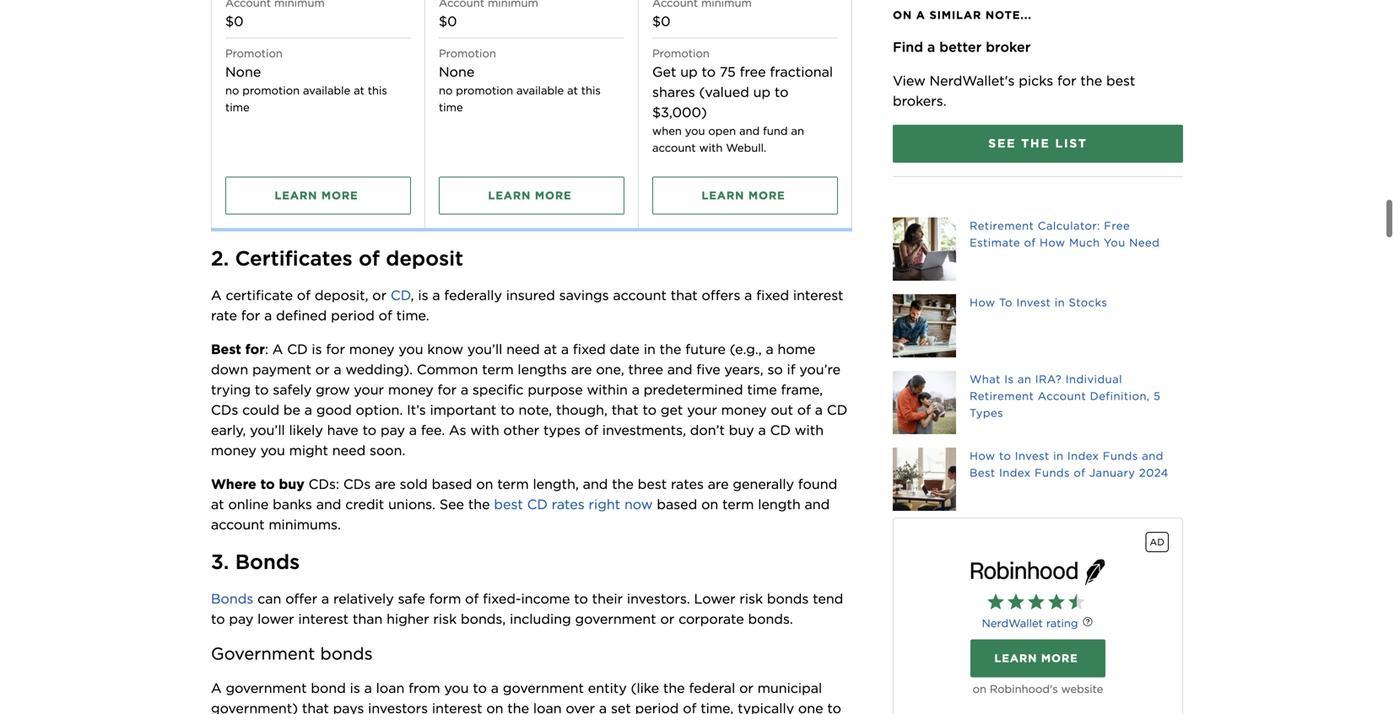 Task type: vqa. For each thing, say whether or not it's contained in the screenshot.
on capital one's website rates & fees
no



Task type: locate. For each thing, give the bounding box(es) containing it.
relatively
[[333, 591, 394, 608]]

cds inside cds: cds are sold based on term length, and the best rates are generally found at online banks and credit unions. see the
[[343, 476, 371, 493]]

to down bonds link
[[211, 611, 225, 628]]

income
[[521, 591, 570, 608]]

1 vertical spatial need
[[332, 443, 366, 459]]

and down found
[[805, 497, 830, 513]]

interest down from
[[432, 701, 482, 715]]

buy right don't
[[729, 422, 754, 439]]

is inside : a cd is for money you know you'll need at a fixed date in the future (e.g., a home down payment or a wedding). common term lengths are one, three and five years, so if you're trying to safely grow your money for a specific purpose within a predetermined time frame, cds could be a good option. it's important to note, though, that to get your money out of a cd early, you'll likely have to pay a fee. as with other types of investments, don't buy a cd with money you might need soon.
[[312, 341, 322, 358]]

account inside promotion get up to 75 free fractional shares (valued up to $3,000) when you open and fund an account with webull.
[[652, 141, 696, 154]]

0 vertical spatial a
[[211, 287, 222, 304]]

note...
[[986, 8, 1032, 22]]

2 vertical spatial in
[[1053, 450, 1064, 463]]

their
[[592, 591, 623, 608]]

1 horizontal spatial best
[[638, 476, 667, 493]]

nerdwallet's
[[930, 73, 1015, 89]]

best
[[1106, 73, 1135, 89], [638, 476, 667, 493], [494, 497, 523, 513]]

that left offers
[[671, 287, 698, 304]]

0 horizontal spatial that
[[302, 701, 329, 715]]

ira?
[[1035, 373, 1062, 386]]

so
[[768, 362, 783, 378]]

that down 'bond'
[[302, 701, 329, 715]]

1 horizontal spatial are
[[571, 362, 592, 378]]

of down cd 'link'
[[379, 308, 392, 324]]

the right picks
[[1081, 73, 1102, 89]]

are left sold
[[375, 476, 396, 493]]

0 horizontal spatial with
[[470, 422, 499, 439]]

0 horizontal spatial loan
[[376, 681, 405, 697]]

how left to
[[970, 296, 996, 309]]

term inside : a cd is for money you know you'll need at a fixed date in the future (e.g., a home down payment or a wedding). common term lengths are one, three and five years, so if you're trying to safely grow your money for a specific purpose within a predetermined time frame, cds could be a good option. it's important to note, though, that to get your money out of a cd early, you'll likely have to pay a fee. as with other types of investments, don't buy a cd with money you might need soon.
[[482, 362, 514, 378]]

1 horizontal spatial available
[[517, 84, 564, 97]]

2 horizontal spatial interest
[[793, 287, 844, 304]]

period
[[331, 308, 375, 324], [635, 701, 679, 715]]

for up down
[[245, 341, 265, 358]]

and
[[739, 124, 760, 137], [667, 362, 692, 378], [1142, 450, 1164, 463], [583, 476, 608, 493], [316, 497, 341, 513], [805, 497, 830, 513]]

0 horizontal spatial period
[[331, 308, 375, 324]]

rates down don't
[[671, 476, 704, 493]]

1 horizontal spatial pay
[[381, 422, 405, 439]]

buy
[[729, 422, 754, 439], [279, 476, 305, 493]]

2 retirement from the top
[[970, 390, 1034, 403]]

how for to
[[970, 296, 996, 309]]

that inside : a cd is for money you know you'll need at a fixed date in the future (e.g., a home down payment or a wedding). common term lengths are one, three and five years, so if you're trying to safely grow your money for a specific purpose within a predetermined time frame, cds could be a good option. it's important to note, though, that to get your money out of a cd early, you'll likely have to pay a fee. as with other types of investments, don't buy a cd with money you might need soon.
[[612, 402, 639, 419]]

0 horizontal spatial available
[[303, 84, 350, 97]]

retirement up estimate at the right of the page
[[970, 219, 1034, 233]]

term inside cds: cds are sold based on term length, and the best rates are generally found at online banks and credit unions. see the
[[497, 476, 529, 493]]

2 none from the left
[[439, 64, 475, 80]]

how inside retirement calculator: free estimate of how much you need
[[1040, 236, 1066, 249]]

1 horizontal spatial $0
[[439, 13, 457, 29]]

3 promotion from the left
[[652, 47, 710, 60]]

2 this from the left
[[581, 84, 601, 97]]

0 vertical spatial retirement
[[970, 219, 1034, 233]]

risk up "bonds."
[[740, 591, 763, 608]]

based right now
[[657, 497, 697, 513]]

1 retirement from the top
[[970, 219, 1034, 233]]

in inside the how to invest in index funds and best index funds of january 2024
[[1053, 450, 1064, 463]]

and inside based on term length and account minimums.
[[805, 497, 830, 513]]

invest
[[1016, 296, 1051, 309], [1015, 450, 1050, 463]]

a up lengths
[[561, 341, 569, 358]]

, is a federally insured savings account that offers a fixed interest rate for a defined period of time.
[[211, 287, 848, 324]]

defined
[[276, 308, 327, 324]]

get
[[652, 64, 676, 80]]

1 vertical spatial fixed
[[573, 341, 606, 358]]

or inside a government bond is a loan from you to a government entity (like the federal or municipal government) that pays investors interest on the loan over a set period of time, typically one t
[[739, 681, 754, 697]]

2 horizontal spatial are
[[708, 476, 729, 493]]

government
[[211, 644, 315, 665]]

for right picks
[[1058, 73, 1077, 89]]

account down when
[[652, 141, 696, 154]]

specific
[[473, 382, 524, 398]]

bonds inside can offer a relatively safe form of fixed-income to their investors. lower risk bonds tend to pay lower interest than higher risk bonds, including government or corporate bonds.
[[767, 591, 809, 608]]

rates inside cds: cds are sold based on term length, and the best rates are generally found at online banks and credit unions. see the
[[671, 476, 704, 493]]

your up don't
[[687, 402, 717, 419]]

cds inside : a cd is for money you know you'll need at a fixed date in the future (e.g., a home down payment or a wedding). common term lengths are one, three and five years, so if you're trying to safely grow your money for a specific purpose within a predetermined time frame, cds could be a good option. it's important to note, though, that to get your money out of a cd early, you'll likely have to pay a fee. as with other types of investments, don't buy a cd with money you might need soon.
[[211, 402, 238, 419]]

fixed inside : a cd is for money you know you'll need at a fixed date in the future (e.g., a home down payment or a wedding). common term lengths are one, three and five years, so if you're trying to safely grow your money for a specific purpose within a predetermined time frame, cds could be a good option. it's important to note, though, that to get your money out of a cd early, you'll likely have to pay a fee. as with other types of investments, don't buy a cd with money you might need soon.
[[573, 341, 606, 358]]

a up grow
[[334, 362, 342, 378]]

a inside a government bond is a loan from you to a government entity (like the federal or municipal government) that pays investors interest on the loan over a set period of time, typically one t
[[211, 681, 222, 697]]

is down defined
[[312, 341, 322, 358]]

0 vertical spatial fixed
[[756, 287, 789, 304]]

2 horizontal spatial with
[[795, 422, 824, 439]]

interest inside the , is a federally insured savings account that offers a fixed interest rate for a defined period of time.
[[793, 287, 844, 304]]

1 horizontal spatial see
[[988, 136, 1016, 151]]

bonds
[[235, 550, 300, 575], [211, 591, 253, 608]]

1 vertical spatial you'll
[[250, 422, 285, 439]]

retirement inside 'what is an ira? individual retirement account definition, 5 types'
[[970, 390, 1034, 403]]

,
[[411, 287, 414, 304]]

that inside a government bond is a loan from you to a government entity (like the federal or municipal government) that pays investors interest on the loan over a set period of time, typically one t
[[302, 701, 329, 715]]

time inside : a cd is for money you know you'll need at a fixed date in the future (e.g., a home down payment or a wedding). common term lengths are one, three and five years, so if you're trying to safely grow your money for a specific purpose within a predetermined time frame, cds could be a good option. it's important to note, though, that to get your money out of a cd early, you'll likely have to pay a fee. as with other types of investments, don't buy a cd with money you might need soon.
[[747, 382, 777, 398]]

0 horizontal spatial up
[[680, 64, 698, 80]]

2 horizontal spatial $0
[[652, 13, 671, 29]]

0 horizontal spatial promotion
[[225, 47, 283, 60]]

of up the bonds,
[[465, 591, 479, 608]]

1 vertical spatial term
[[497, 476, 529, 493]]

1 $0 from the left
[[225, 13, 244, 29]]

0 vertical spatial best
[[1106, 73, 1135, 89]]

found
[[798, 476, 837, 493]]

or inside can offer a relatively safe form of fixed-income to their investors. lower risk bonds tend to pay lower interest than higher risk bonds, including government or corporate bonds.
[[660, 611, 675, 628]]

1 horizontal spatial period
[[635, 701, 679, 715]]

note,
[[519, 402, 552, 419]]

need down 'have'
[[332, 443, 366, 459]]

bonds.
[[748, 611, 793, 628]]

to inside the how to invest in index funds and best index funds of january 2024
[[999, 450, 1011, 463]]

1 horizontal spatial promotion none no promotion available at this time
[[439, 47, 601, 114]]

view nerdwallet's picks for the best brokers.
[[893, 73, 1139, 109]]

2. certificates of deposit
[[211, 246, 463, 271]]

1 horizontal spatial buy
[[729, 422, 754, 439]]

0 horizontal spatial best
[[494, 497, 523, 513]]

in up three
[[644, 341, 656, 358]]

5
[[1154, 390, 1161, 403]]

of
[[1024, 236, 1036, 249], [359, 246, 380, 271], [297, 287, 311, 304], [379, 308, 392, 324], [797, 402, 811, 419], [585, 422, 598, 439], [1074, 467, 1086, 480], [465, 591, 479, 608], [683, 701, 697, 715]]

investments,
[[602, 422, 686, 439]]

or
[[372, 287, 387, 304], [315, 362, 330, 378], [660, 611, 675, 628], [739, 681, 754, 697]]

1 vertical spatial rates
[[552, 497, 585, 513]]

in
[[1055, 296, 1065, 309], [644, 341, 656, 358], [1053, 450, 1064, 463]]

75
[[720, 64, 736, 80]]

0 vertical spatial up
[[680, 64, 698, 80]]

1 vertical spatial index
[[999, 467, 1031, 480]]

0 vertical spatial an
[[791, 124, 804, 137]]

0 vertical spatial buy
[[729, 422, 754, 439]]

that
[[671, 287, 698, 304], [612, 402, 639, 419], [302, 701, 329, 715]]

2 vertical spatial a
[[211, 681, 222, 697]]

1 vertical spatial best
[[970, 467, 996, 480]]

or inside : a cd is for money you know you'll need at a fixed date in the future (e.g., a home down payment or a wedding). common term lengths are one, three and five years, so if you're trying to safely grow your money for a specific purpose within a predetermined time frame, cds could be a good option. it's important to note, though, that to get your money out of a cd early, you'll likely have to pay a fee. as with other types of investments, don't buy a cd with money you might need soon.
[[315, 362, 330, 378]]

0 horizontal spatial cds
[[211, 402, 238, 419]]

0 vertical spatial rates
[[671, 476, 704, 493]]

$0
[[225, 13, 244, 29], [439, 13, 457, 29], [652, 13, 671, 29]]

1 horizontal spatial with
[[699, 141, 723, 154]]

is inside a government bond is a loan from you to a government entity (like the federal or municipal government) that pays investors interest on the loan over a set period of time, typically one t
[[350, 681, 360, 697]]

funds up january on the right bottom of page
[[1103, 450, 1138, 463]]

you
[[1104, 236, 1126, 249]]

1 vertical spatial risk
[[433, 611, 457, 628]]

1 vertical spatial cds
[[343, 476, 371, 493]]

in left the stocks at the top right of page
[[1055, 296, 1065, 309]]

term
[[482, 362, 514, 378], [497, 476, 529, 493], [722, 497, 754, 513]]

0 horizontal spatial your
[[354, 382, 384, 398]]

sold
[[400, 476, 428, 493]]

that inside the , is a federally insured savings account that offers a fixed interest rate for a defined period of time.
[[671, 287, 698, 304]]

with down frame, on the bottom of the page
[[795, 422, 824, 439]]

account
[[652, 141, 696, 154], [613, 287, 667, 304], [211, 517, 265, 533]]

up right get
[[680, 64, 698, 80]]

and inside : a cd is for money you know you'll need at a fixed date in the future (e.g., a home down payment or a wedding). common term lengths are one, three and five years, so if you're trying to safely grow your money for a specific purpose within a predetermined time frame, cds could be a good option. it's important to note, though, that to get your money out of a cd early, you'll likely have to pay a fee. as with other types of investments, don't buy a cd with money you might need soon.
[[667, 362, 692, 378]]

an right fund at the right top of the page
[[791, 124, 804, 137]]

a up investors
[[364, 681, 372, 697]]

to up online
[[260, 476, 275, 493]]

1 horizontal spatial fixed
[[756, 287, 789, 304]]

cds up credit
[[343, 476, 371, 493]]

1 horizontal spatial no
[[439, 84, 453, 97]]

of inside the , is a federally insured savings account that offers a fixed interest rate for a defined period of time.
[[379, 308, 392, 324]]

0 vertical spatial period
[[331, 308, 375, 324]]

online
[[228, 497, 269, 513]]

how to invest in stocks link
[[893, 295, 1183, 358]]

on
[[893, 8, 912, 22]]

for
[[1058, 73, 1077, 89], [241, 308, 260, 324], [245, 341, 265, 358], [326, 341, 345, 358], [438, 382, 457, 398]]

bonds up 'bond'
[[320, 644, 373, 665]]

buy inside : a cd is for money you know you'll need at a fixed date in the future (e.g., a home down payment or a wedding). common term lengths are one, three and five years, so if you're trying to safely grow your money for a specific purpose within a predetermined time frame, cds could be a good option. it's important to note, though, that to get your money out of a cd early, you'll likely have to pay a fee. as with other types of investments, don't buy a cd with money you might need soon.
[[729, 422, 754, 439]]

a for government
[[211, 681, 222, 697]]

certificate
[[226, 287, 293, 304]]

1 horizontal spatial you'll
[[467, 341, 502, 358]]

get
[[661, 402, 683, 419]]

date
[[610, 341, 640, 358]]

a inside can offer a relatively safe form of fixed-income to their investors. lower risk bonds tend to pay lower interest than higher risk bonds, including government or corporate bonds.
[[321, 591, 329, 608]]

0 horizontal spatial fixed
[[573, 341, 606, 358]]

cds:
[[309, 476, 339, 493]]

money up it's
[[388, 382, 434, 398]]

with right as
[[470, 422, 499, 439]]

invest right to
[[1016, 296, 1051, 309]]

of down frame, on the bottom of the page
[[797, 402, 811, 419]]

1 horizontal spatial up
[[753, 84, 771, 100]]

interest inside a government bond is a loan from you to a government entity (like the federal or municipal government) that pays investors interest on the loan over a set period of time, typically one t
[[432, 701, 482, 715]]

1 vertical spatial funds
[[1035, 467, 1070, 480]]

account down online
[[211, 517, 265, 533]]

that down within
[[612, 402, 639, 419]]

of inside can offer a relatively safe form of fixed-income to their investors. lower risk bonds tend to pay lower interest than higher risk bonds, including government or corporate bonds.
[[465, 591, 479, 608]]

money
[[349, 341, 395, 358], [388, 382, 434, 398], [721, 402, 767, 419], [211, 443, 256, 459]]

money down early,
[[211, 443, 256, 459]]

an inside 'what is an ira? individual retirement account definition, 5 types'
[[1018, 373, 1032, 386]]

1 vertical spatial bonds
[[320, 644, 373, 665]]

invest down what is an ira? individual retirement account definition, 5 types link
[[1015, 450, 1050, 463]]

for inside the , is a federally insured savings account that offers a fixed interest rate for a defined period of time.
[[241, 308, 260, 324]]

pay down bonds link
[[229, 611, 254, 628]]

or up typically
[[739, 681, 754, 697]]

the right unions.
[[468, 497, 490, 513]]

on inside cds: cds are sold based on term length, and the best rates are generally found at online banks and credit unions. see the
[[476, 476, 493, 493]]

funds
[[1103, 450, 1138, 463], [1035, 467, 1070, 480]]

wedding).
[[346, 362, 413, 378]]

the up three
[[660, 341, 681, 358]]

on inside a government bond is a loan from you to a government entity (like the federal or municipal government) that pays investors interest on the loan over a set period of time, typically one t
[[486, 701, 503, 715]]

buy up banks
[[279, 476, 305, 493]]

is up pays
[[350, 681, 360, 697]]

index up january on the right bottom of page
[[1067, 450, 1099, 463]]

pays
[[333, 701, 364, 715]]

to down types
[[999, 450, 1011, 463]]

at inside : a cd is for money you know you'll need at a fixed date in the future (e.g., a home down payment or a wedding). common term lengths are one, three and five years, so if you're trying to safely grow your money for a specific purpose within a predetermined time frame, cds could be a good option. it's important to note, though, that to get your money out of a cd early, you'll likely have to pay a fee. as with other types of investments, don't buy a cd with money you might need soon.
[[544, 341, 557, 358]]

lower
[[694, 591, 736, 608]]

invest inside the how to invest in index funds and best index funds of january 2024
[[1015, 450, 1050, 463]]

0 horizontal spatial an
[[791, 124, 804, 137]]

1 this from the left
[[368, 84, 387, 97]]

is inside the , is a federally insured savings account that offers a fixed interest rate for a defined period of time.
[[418, 287, 428, 304]]

2 vertical spatial best
[[494, 497, 523, 513]]

1 horizontal spatial this
[[581, 84, 601, 97]]

is for money
[[312, 341, 322, 358]]

free
[[740, 64, 766, 80]]

to inside a government bond is a loan from you to a government entity (like the federal or municipal government) that pays investors interest on the loan over a set period of time, typically one t
[[473, 681, 487, 697]]

0 vertical spatial best
[[211, 341, 241, 358]]

or up grow
[[315, 362, 330, 378]]

0 horizontal spatial is
[[312, 341, 322, 358]]

future
[[686, 341, 726, 358]]

interest inside can offer a relatively safe form of fixed-income to their investors. lower risk bonds tend to pay lower interest than higher risk bonds, including government or corporate bonds.
[[298, 611, 349, 628]]

types
[[970, 407, 1004, 420]]

0 horizontal spatial pay
[[229, 611, 254, 628]]

0 vertical spatial see
[[988, 136, 1016, 151]]

and down cds:
[[316, 497, 341, 513]]

in down what is an ira? individual retirement account definition, 5 types link
[[1053, 450, 1064, 463]]

bonds up "bonds."
[[767, 591, 809, 608]]

0 horizontal spatial based
[[432, 476, 472, 493]]

with down open
[[699, 141, 723, 154]]

view
[[893, 73, 926, 89]]

how
[[1040, 236, 1066, 249], [970, 296, 996, 309], [970, 450, 996, 463]]

bonds up can
[[235, 550, 300, 575]]

length,
[[533, 476, 579, 493]]

best up down
[[211, 341, 241, 358]]

best down types
[[970, 467, 996, 480]]

are left the generally
[[708, 476, 729, 493]]

an inside promotion get up to 75 free fractional shares (valued up to $3,000) when you open and fund an account with webull.
[[791, 124, 804, 137]]

bonds
[[767, 591, 809, 608], [320, 644, 373, 665]]

calculator:
[[1038, 219, 1100, 233]]

1 promotion none no promotion available at this time from the left
[[225, 47, 387, 114]]

best for
[[211, 341, 265, 358]]

is for loan
[[350, 681, 360, 697]]

see
[[988, 136, 1016, 151], [440, 497, 464, 513]]

0 vertical spatial is
[[418, 287, 428, 304]]

don't
[[690, 422, 725, 439]]

investors
[[368, 701, 428, 715]]

based right sold
[[432, 476, 472, 493]]

0 vertical spatial invest
[[1016, 296, 1051, 309]]

in for how to invest in index funds and best index funds of january 2024
[[1053, 450, 1064, 463]]

a right ,
[[432, 287, 440, 304]]

2 vertical spatial how
[[970, 450, 996, 463]]

payment
[[252, 362, 311, 378]]

2 available from the left
[[517, 84, 564, 97]]

how down types
[[970, 450, 996, 463]]

insured
[[506, 287, 555, 304]]

1 horizontal spatial interest
[[432, 701, 482, 715]]

2 promotion none no promotion available at this time from the left
[[439, 47, 601, 114]]

offers
[[702, 287, 740, 304]]

january
[[1089, 467, 1136, 480]]

1 vertical spatial interest
[[298, 611, 349, 628]]

to down specific
[[501, 402, 515, 419]]

a up rate
[[211, 287, 222, 304]]

find a better broker
[[893, 39, 1031, 55]]

1 vertical spatial how
[[970, 296, 996, 309]]

account inside based on term length and account minimums.
[[211, 517, 265, 533]]

0 vertical spatial term
[[482, 362, 514, 378]]

1 vertical spatial best
[[638, 476, 667, 493]]

funds left january on the right bottom of page
[[1035, 467, 1070, 480]]

how inside the how to invest in index funds and best index funds of january 2024
[[970, 450, 996, 463]]

1 vertical spatial pay
[[229, 611, 254, 628]]

term up based on term length and account minimums.
[[497, 476, 529, 493]]

0 vertical spatial based
[[432, 476, 472, 493]]

0 vertical spatial account
[[652, 141, 696, 154]]

term down the generally
[[722, 497, 754, 513]]

term inside based on term length and account minimums.
[[722, 497, 754, 513]]

a right :
[[272, 341, 283, 358]]

2 horizontal spatial is
[[418, 287, 428, 304]]

is
[[418, 287, 428, 304], [312, 341, 322, 358], [350, 681, 360, 697]]

a up government)
[[211, 681, 222, 697]]

account right savings
[[613, 287, 667, 304]]

0 vertical spatial in
[[1055, 296, 1065, 309]]

0 horizontal spatial rates
[[552, 497, 585, 513]]

and up right
[[583, 476, 608, 493]]

0 vertical spatial how
[[1040, 236, 1066, 249]]

period down the deposit,
[[331, 308, 375, 324]]

bonds left can
[[211, 591, 253, 608]]

interest down offer
[[298, 611, 349, 628]]

types
[[543, 422, 581, 439]]

:
[[265, 341, 268, 358]]

pay up the 'soon.'
[[381, 422, 405, 439]]

0 vertical spatial cds
[[211, 402, 238, 419]]

1 vertical spatial based
[[657, 497, 697, 513]]

1 vertical spatial is
[[312, 341, 322, 358]]

1 vertical spatial up
[[753, 84, 771, 100]]

2 horizontal spatial best
[[1106, 73, 1135, 89]]

1 horizontal spatial none
[[439, 64, 475, 80]]

1 vertical spatial period
[[635, 701, 679, 715]]

term up specific
[[482, 362, 514, 378]]

0 vertical spatial interest
[[793, 287, 844, 304]]

1 horizontal spatial that
[[612, 402, 639, 419]]

0 horizontal spatial time
[[225, 101, 250, 114]]

need up lengths
[[507, 341, 540, 358]]

0 vertical spatial pay
[[381, 422, 405, 439]]

are left one,
[[571, 362, 592, 378]]

1 horizontal spatial is
[[350, 681, 360, 697]]

1 horizontal spatial your
[[687, 402, 717, 419]]



Task type: describe. For each thing, give the bounding box(es) containing it.
2 promotion from the left
[[439, 47, 496, 60]]

from
[[409, 681, 440, 697]]

0 horizontal spatial best
[[211, 341, 241, 358]]

deposit,
[[315, 287, 368, 304]]

how is this rating determined? image
[[1069, 606, 1106, 643]]

to down fractional
[[775, 84, 789, 100]]

best inside cds: cds are sold based on term length, and the best rates are generally found at online banks and credit unions. see the
[[638, 476, 667, 493]]

right
[[589, 497, 620, 513]]

what is an ira? individual retirement account definition, 5 types link
[[893, 371, 1183, 435]]

0 horizontal spatial index
[[999, 467, 1031, 480]]

time,
[[701, 701, 734, 715]]

federal
[[689, 681, 735, 697]]

0 horizontal spatial risk
[[433, 611, 457, 628]]

cd down length,
[[527, 497, 548, 513]]

generally
[[733, 476, 794, 493]]

period inside a government bond is a loan from you to a government entity (like the federal or municipal government) that pays investors interest on the loan over a set period of time, typically one t
[[635, 701, 679, 715]]

cd down out
[[770, 422, 791, 439]]

of up defined
[[297, 287, 311, 304]]

are inside : a cd is for money you know you'll need at a fixed date in the future (e.g., a home down payment or a wedding). common term lengths are one, three and five years, so if you're trying to safely grow your money for a specific purpose within a predetermined time frame, cds could be a good option. it's important to note, though, that to get your money out of a cd early, you'll likely have to pay a fee. as with other types of investments, don't buy a cd with money you might need soon.
[[571, 362, 592, 378]]

set
[[611, 701, 631, 715]]

important
[[430, 402, 497, 419]]

a down three
[[632, 382, 640, 398]]

you inside a government bond is a loan from you to a government entity (like the federal or municipal government) that pays investors interest on the loan over a set period of time, typically one t
[[444, 681, 469, 697]]

a right offers
[[745, 287, 752, 304]]

0 vertical spatial you'll
[[467, 341, 502, 358]]

likely
[[289, 422, 323, 439]]

money up 'wedding).'
[[349, 341, 395, 358]]

to down "option."
[[363, 422, 377, 439]]

the inside view nerdwallet's picks for the best brokers.
[[1081, 73, 1102, 89]]

frame,
[[781, 382, 823, 398]]

similar
[[930, 8, 982, 22]]

unions.
[[388, 497, 436, 513]]

find
[[893, 39, 923, 55]]

invest for to
[[1016, 296, 1051, 309]]

fixed-
[[483, 591, 521, 608]]

1 promotion from the left
[[225, 47, 283, 60]]

a right be
[[304, 402, 312, 419]]

0 vertical spatial bonds
[[235, 550, 300, 575]]

it's
[[407, 402, 426, 419]]

for inside view nerdwallet's picks for the best brokers.
[[1058, 73, 1077, 89]]

trying
[[211, 382, 251, 398]]

3. bonds
[[211, 550, 300, 575]]

for down common
[[438, 382, 457, 398]]

a down frame, on the bottom of the page
[[815, 402, 823, 419]]

3 $0 from the left
[[652, 13, 671, 29]]

open
[[708, 124, 736, 137]]

to up investments,
[[643, 402, 657, 419]]

government inside can offer a relatively safe form of fixed-income to their investors. lower risk bonds tend to pay lower interest than higher risk bonds, including government or corporate bonds.
[[575, 611, 656, 628]]

0 horizontal spatial bonds
[[320, 644, 373, 665]]

of inside a government bond is a loan from you to a government entity (like the federal or municipal government) that pays investors interest on the loan over a set period of time, typically one t
[[683, 701, 697, 715]]

retirement inside retirement calculator: free estimate of how much you need
[[970, 219, 1034, 233]]

period inside the , is a federally insured savings account that offers a fixed interest rate for a defined period of time.
[[331, 308, 375, 324]]

for up grow
[[326, 341, 345, 358]]

of inside retirement calculator: free estimate of how much you need
[[1024, 236, 1036, 249]]

a up important
[[461, 382, 469, 398]]

banks
[[273, 497, 312, 513]]

a inside : a cd is for money you know you'll need at a fixed date in the future (e.g., a home down payment or a wedding). common term lengths are one, three and five years, so if you're trying to safely grow your money for a specific purpose within a predetermined time frame, cds could be a good option. it's important to note, though, that to get your money out of a cd early, you'll likely have to pay a fee. as with other types of investments, don't buy a cd with money you might need soon.
[[272, 341, 283, 358]]

robinhood image
[[971, 560, 1106, 586]]

0 horizontal spatial you'll
[[250, 422, 285, 439]]

the up now
[[612, 476, 634, 493]]

government)
[[211, 701, 298, 715]]

a down the bonds,
[[491, 681, 499, 697]]

of up the deposit,
[[359, 246, 380, 271]]

a certificate of deposit, or cd
[[211, 287, 411, 304]]

1 vertical spatial bonds
[[211, 591, 253, 608]]

ad
[[1150, 537, 1165, 548]]

time.
[[396, 308, 429, 324]]

free
[[1104, 219, 1130, 233]]

typically
[[738, 701, 794, 715]]

to left 75
[[702, 64, 716, 80]]

down
[[211, 362, 248, 378]]

1 horizontal spatial time
[[439, 101, 463, 114]]

1 vertical spatial your
[[687, 402, 717, 419]]

2 $0 from the left
[[439, 13, 457, 29]]

: a cd is for money you know you'll need at a fixed date in the future (e.g., a home down payment or a wedding). common term lengths are one, three and five years, so if you're trying to safely grow your money for a specific purpose within a predetermined time frame, cds could be a good option. it's important to note, though, that to get your money out of a cd early, you'll likely have to pay a fee. as with other types of investments, don't buy a cd with money you might need soon.
[[211, 341, 852, 459]]

government up over
[[503, 681, 584, 697]]

to left their
[[574, 591, 588, 608]]

cd down you're
[[827, 402, 848, 419]]

over
[[566, 701, 595, 715]]

when
[[652, 124, 682, 137]]

cds: cds are sold based on term length, and the best rates are generally found at online banks and credit unions. see the
[[211, 476, 841, 513]]

2024
[[1139, 467, 1169, 480]]

or left cd 'link'
[[372, 287, 387, 304]]

in inside : a cd is for money you know you'll need at a fixed date in the future (e.g., a home down payment or a wedding). common term lengths are one, three and five years, so if you're trying to safely grow your money for a specific purpose within a predetermined time frame, cds could be a good option. it's important to note, though, that to get your money out of a cd early, you'll likely have to pay a fee. as with other types of investments, don't buy a cd with money you might need soon.
[[644, 341, 656, 358]]

a right on
[[916, 8, 926, 22]]

on inside based on term length and account minimums.
[[701, 497, 718, 513]]

need
[[1129, 236, 1160, 249]]

website
[[1061, 683, 1103, 697]]

in for how to invest in stocks
[[1055, 296, 1065, 309]]

bond
[[311, 681, 346, 697]]

government bonds
[[211, 644, 373, 665]]

promotion inside promotion get up to 75 free fractional shares (valued up to $3,000) when you open and fund an account with webull.
[[652, 47, 710, 60]]

picks
[[1019, 73, 1053, 89]]

pay inside can offer a relatively safe form of fixed-income to their investors. lower risk bonds tend to pay lower interest than higher risk bonds, including government or corporate bonds.
[[229, 611, 254, 628]]

predetermined
[[644, 382, 743, 398]]

rated 4.3 out of 5 image
[[987, 593, 1089, 613]]

0 vertical spatial your
[[354, 382, 384, 398]]

pay inside : a cd is for money you know you'll need at a fixed date in the future (e.g., a home down payment or a wedding). common term lengths are one, three and five years, so if you're trying to safely grow your money for a specific purpose within a predetermined time frame, cds could be a good option. it's important to note, though, that to get your money out of a cd early, you'll likely have to pay a fee. as with other types of investments, don't buy a cd with money you might need soon.
[[381, 422, 405, 439]]

3.
[[211, 550, 229, 575]]

a left 'fee.'
[[409, 422, 417, 439]]

fractional
[[770, 64, 833, 80]]

(valued
[[699, 84, 749, 100]]

entity
[[588, 681, 627, 697]]

years,
[[725, 362, 763, 378]]

best inside view nerdwallet's picks for the best brokers.
[[1106, 73, 1135, 89]]

where to buy
[[211, 476, 305, 493]]

including
[[510, 611, 571, 628]]

early,
[[211, 422, 246, 439]]

a right find
[[927, 39, 935, 55]]

best inside the how to invest in index funds and best index funds of january 2024
[[970, 467, 996, 480]]

0 horizontal spatial buy
[[279, 476, 305, 493]]

the right (like
[[663, 681, 685, 697]]

a down certificate
[[264, 308, 272, 324]]

you down time.
[[399, 341, 423, 358]]

0 vertical spatial need
[[507, 341, 540, 358]]

promotion get up to 75 free fractional shares (valued up to $3,000) when you open and fund an account with webull.
[[652, 47, 833, 154]]

government up government)
[[226, 681, 307, 697]]

offer
[[285, 591, 317, 608]]

better
[[940, 39, 982, 55]]

based inside based on term length and account minimums.
[[657, 497, 697, 513]]

$3,000)
[[652, 104, 707, 121]]

account
[[1038, 390, 1086, 403]]

1 promotion from the left
[[242, 84, 300, 97]]

be
[[283, 402, 300, 419]]

1 horizontal spatial index
[[1067, 450, 1099, 463]]

0 horizontal spatial are
[[375, 476, 396, 493]]

0 horizontal spatial need
[[332, 443, 366, 459]]

1 available from the left
[[303, 84, 350, 97]]

the left over
[[507, 701, 529, 715]]

fee.
[[421, 422, 445, 439]]

lengths
[[518, 362, 567, 378]]

of down though, on the bottom of page
[[585, 422, 598, 439]]

with inside promotion get up to 75 free fractional shares (valued up to $3,000) when you open and fund an account with webull.
[[699, 141, 723, 154]]

1 none from the left
[[225, 64, 261, 80]]

0 vertical spatial risk
[[740, 591, 763, 608]]

out
[[771, 402, 793, 419]]

shares
[[652, 84, 695, 100]]

cd up time.
[[391, 287, 411, 304]]

retirement calculator: free estimate of how much you need
[[970, 219, 1160, 249]]

higher
[[387, 611, 429, 628]]

a up the generally
[[758, 422, 766, 439]]

bonds link
[[211, 591, 253, 608]]

a up so
[[766, 341, 774, 358]]

you're
[[800, 362, 841, 378]]

list
[[1055, 136, 1088, 151]]

invest for to
[[1015, 450, 1050, 463]]

minimums.
[[269, 517, 341, 533]]

and inside the how to invest in index funds and best index funds of january 2024
[[1142, 450, 1164, 463]]

1 horizontal spatial loan
[[533, 701, 562, 715]]

to up could
[[255, 382, 269, 398]]

than
[[353, 611, 383, 628]]

rate
[[211, 308, 237, 324]]

you inside promotion get up to 75 free fractional shares (valued up to $3,000) when you open and fund an account with webull.
[[685, 124, 705, 137]]

best cd rates right now
[[494, 497, 653, 513]]

at inside cds: cds are sold based on term length, and the best rates are generally found at online banks and credit unions. see the
[[211, 497, 224, 513]]

stocks
[[1069, 296, 1108, 309]]

the inside : a cd is for money you know you'll need at a fixed date in the future (e.g., a home down payment or a wedding). common term lengths are one, three and five years, so if you're trying to safely grow your money for a specific purpose within a predetermined time frame, cds could be a good option. it's important to note, though, that to get your money out of a cd early, you'll likely have to pay a fee. as with other types of investments, don't buy a cd with money you might need soon.
[[660, 341, 681, 358]]

three
[[628, 362, 663, 378]]

a left set
[[599, 701, 607, 715]]

one,
[[596, 362, 624, 378]]

safely
[[273, 382, 312, 398]]

1 no from the left
[[225, 84, 239, 97]]

0 horizontal spatial funds
[[1035, 467, 1070, 480]]

can offer a relatively safe form of fixed-income to their investors. lower risk bonds tend to pay lower interest than higher risk bonds, including government or corporate bonds.
[[211, 591, 847, 628]]

on robinhood's website
[[973, 683, 1103, 697]]

of inside the how to invest in index funds and best index funds of january 2024
[[1074, 467, 1086, 480]]

soon.
[[370, 443, 405, 459]]

estimate
[[970, 236, 1020, 249]]

see inside cds: cds are sold based on term length, and the best rates are generally found at online banks and credit unions. see the
[[440, 497, 464, 513]]

see the list link
[[893, 125, 1183, 163]]

and inside promotion get up to 75 free fractional shares (valued up to $3,000) when you open and fund an account with webull.
[[739, 124, 760, 137]]

federally
[[444, 287, 502, 304]]

account inside the , is a federally insured savings account that offers a fixed interest rate for a defined period of time.
[[613, 287, 667, 304]]

robinhood's
[[990, 683, 1058, 697]]

based inside cds: cds are sold based on term length, and the best rates are generally found at online banks and credit unions. see the
[[432, 476, 472, 493]]

money left out
[[721, 402, 767, 419]]

rating
[[1046, 618, 1078, 631]]

how to invest in index funds and best index funds of january 2024
[[970, 450, 1169, 480]]

purpose
[[528, 382, 583, 398]]

as
[[449, 422, 466, 439]]

a for certificate
[[211, 287, 222, 304]]

2 no from the left
[[439, 84, 453, 97]]

0 vertical spatial funds
[[1103, 450, 1138, 463]]

the left list on the top of page
[[1021, 136, 1050, 151]]

2 promotion from the left
[[456, 84, 513, 97]]

good
[[316, 402, 352, 419]]

cd up payment
[[287, 341, 308, 358]]

you left might
[[261, 443, 285, 459]]

how for to
[[970, 450, 996, 463]]

fixed inside the , is a federally insured savings account that offers a fixed interest rate for a defined period of time.
[[756, 287, 789, 304]]

lower
[[258, 611, 294, 628]]



